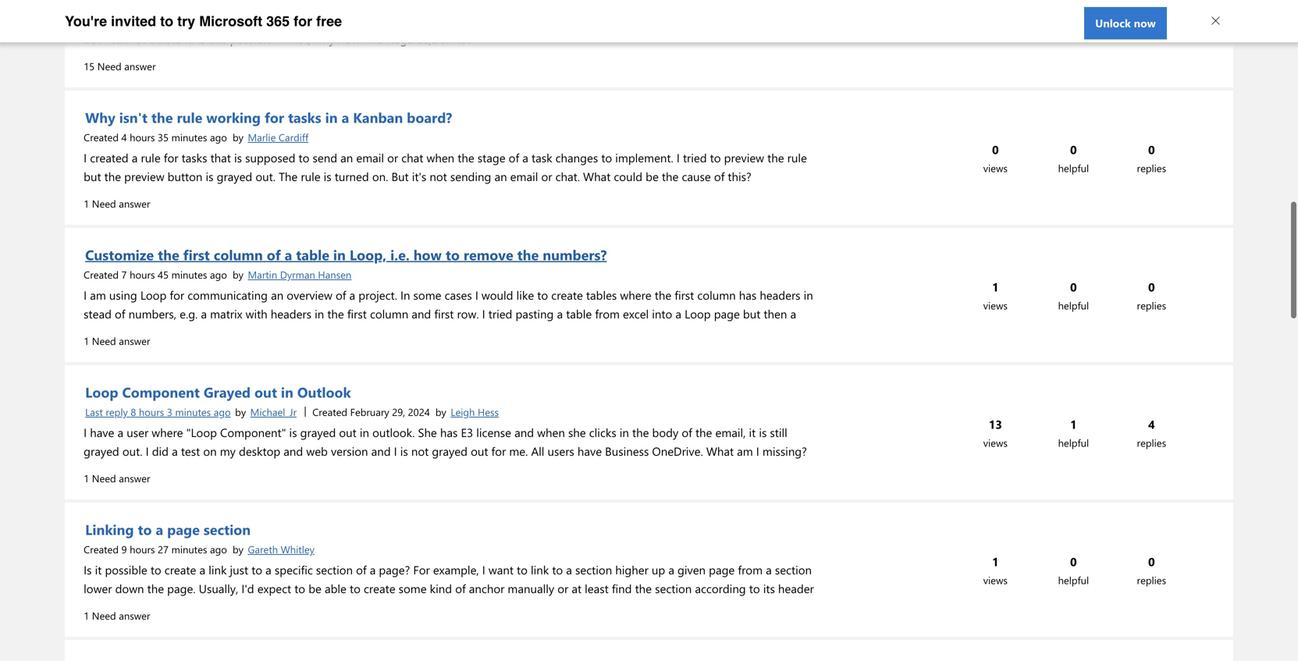 Task type: describe. For each thing, give the bounding box(es) containing it.
and up me.
[[515, 425, 534, 440]]

35
[[158, 130, 169, 144]]

0 vertical spatial left
[[220, 325, 237, 340]]

for up marlie cardiff link
[[265, 108, 284, 126]]

1 vertical spatial table
[[566, 306, 592, 322]]

it's
[[412, 169, 426, 184]]

cause
[[682, 169, 711, 184]]

1 vertical spatial headers
[[271, 306, 311, 322]]

created inside hello all!i created a new component in an email and sent it to my own email address. i can see the loop component in the loop recent page, but i cannot delete it. is this possible? if not, why not?kind regards,dermot
[[137, 12, 175, 28]]

a right e.g.
[[201, 306, 207, 322]]

9
[[121, 543, 127, 556]]

0 replies for board?
[[1137, 142, 1166, 175]]

task
[[532, 150, 552, 165]]

could
[[614, 169, 642, 184]]

minutes inside 'customize the first column of a table in loop, i.e. how to remove the numbers? created 7 hours 45 minutes ago                  by martin dyrman hansen i am using loop for communicating an overview of a project. in some cases i would like to create tables where the first column has headers in stead of numbers, e.g. a matrix with headers in the first column and first row. i tried pasting a table from excel into a loop page but then a column was added on the left with numbers of the rows. does anyone know if it is possible to avoid the addition of a column with numbers of the left side of the table?'
[[171, 268, 207, 281]]

an inside hello all!i created a new component in an email and sent it to my own email address. i can see the loop component in the loop recent page, but i cannot delete it. is this possible? if not, why not?kind regards,dermot
[[287, 12, 300, 28]]

table?
[[181, 343, 212, 359]]

16
[[1145, 4, 1158, 20]]

not?kind
[[338, 31, 384, 47]]

then
[[764, 306, 787, 322]]

a right the then
[[790, 306, 796, 322]]

0 inside the 0 views
[[992, 142, 999, 157]]

know
[[448, 325, 476, 340]]

answer down cannot
[[124, 59, 156, 73]]

is down michael_jr link
[[289, 425, 297, 440]]

does
[[378, 325, 404, 340]]

13 views element
[[957, 415, 1035, 452]]

to right like
[[537, 287, 548, 303]]

microsoft
[[199, 13, 262, 29]]

1 need answer for customize
[[84, 334, 150, 348]]

from
[[595, 306, 620, 322]]

hess
[[478, 405, 499, 419]]

0 vertical spatial headers
[[760, 287, 801, 303]]

page inside linking to a page section link
[[167, 520, 200, 539]]

16 replies
[[1137, 4, 1166, 37]]

loop up the numbers, at the left top
[[140, 287, 166, 303]]

1 helpful element
[[1035, 415, 1113, 452]]

side
[[123, 343, 144, 359]]

email down task
[[510, 169, 538, 184]]

and inside 'customize the first column of a table in loop, i.e. how to remove the numbers? created 7 hours 45 minutes ago                  by martin dyrman hansen i am using loop for communicating an overview of a project. in some cases i would like to create tables where the first column has headers in stead of numbers, e.g. a matrix with headers in the first column and first row. i tried pasting a table from excel into a loop page but then a column was added on the left with numbers of the rows. does anyone know if it is possible to avoid the addition of a column with numbers of the left side of the table?'
[[412, 306, 431, 322]]

working
[[206, 108, 261, 126]]

board?
[[407, 108, 452, 126]]

for up not,
[[294, 13, 312, 29]]

0 vertical spatial out
[[255, 383, 277, 401]]

1 inside '1 helpful'
[[1070, 416, 1077, 432]]

0 horizontal spatial preview
[[124, 169, 164, 184]]

1 replies from the top
[[1137, 24, 1166, 37]]

it.
[[185, 31, 194, 47]]

was
[[125, 325, 145, 340]]

component
[[122, 383, 200, 401]]

am inside loop component grayed out in outlook last reply 8 hours 3 minutes ago by michael_jr | created february 29, 2024                  by leigh hess i have a user where "loop component" is grayed out in outlook. she has e3 license and when she clicks in the body of the email, it is still grayed out. i did a test on my desktop and web version and i is not grayed out for me. all users have business onedrive. what am i missing?
[[737, 443, 753, 459]]

february
[[350, 405, 389, 419]]

button
[[168, 169, 203, 184]]

4 1 need answer from the top
[[84, 609, 150, 623]]

unlock now link
[[1084, 7, 1167, 39]]

unlock
[[1095, 16, 1131, 30]]

that
[[210, 150, 231, 165]]

leigh hess link
[[449, 404, 500, 420]]

loop component grayed out in outlook last reply 8 hours 3 minutes ago by michael_jr | created february 29, 2024                  by leigh hess i have a user where "loop component" is grayed out in outlook. she has e3 license and when she clicks in the body of the email, it is still grayed out. i did a test on my desktop and web version and i is not grayed out for me. all users have business onedrive. what am i missing?
[[84, 383, 807, 459]]

views for 3
[[983, 436, 1008, 450]]

3 0 helpful from the top
[[1058, 554, 1089, 587]]

e.g.
[[180, 306, 198, 322]]

0 helpful for board?
[[1058, 142, 1089, 175]]

i left can on the top of page
[[527, 12, 530, 28]]

supposed
[[245, 150, 295, 165]]

2 vertical spatial out
[[471, 443, 488, 459]]

remove
[[464, 245, 513, 264]]

a down isn't
[[132, 150, 138, 165]]

a up 27
[[156, 520, 163, 539]]

on.
[[372, 169, 388, 184]]

not inside loop component grayed out in outlook last reply 8 hours 3 minutes ago by michael_jr | created february 29, 2024                  by leigh hess i have a user where "loop component" is grayed out in outlook. she has e3 license and when she clicks in the body of the email, it is still grayed out. i did a test on my desktop and web version and i is not grayed out for me. all users have business onedrive. what am i missing?
[[411, 443, 429, 459]]

0 views
[[983, 142, 1008, 175]]

hansen
[[318, 268, 351, 281]]

body
[[652, 425, 679, 440]]

1 need answer for why
[[84, 197, 150, 210]]

avoid
[[569, 325, 598, 340]]

some
[[413, 287, 441, 303]]

helpful for how
[[1058, 299, 1089, 312]]

for down 35
[[164, 150, 178, 165]]

if
[[479, 325, 486, 340]]

15 need answer
[[84, 59, 156, 73]]

created inside "why isn't the rule working for tasks in a kanban board? created 4 hours 35 minutes ago                  by marlie cardiff i created a rule for tasks that is supposed to send an email or chat when the stage of a task changes to implement. i tried to preview the rule but the preview button is grayed out. the rule is turned on. but it's not sending an email or chat. what could be the cause of this?"
[[90, 150, 129, 165]]

email up why
[[303, 12, 331, 28]]

of inside loop component grayed out in outlook last reply 8 hours 3 minutes ago by michael_jr | created february 29, 2024                  by leigh hess i have a user where "loop component" is grayed out in outlook. she has e3 license and when she clicks in the body of the email, it is still grayed out. i did a test on my desktop and web version and i is not grayed out for me. all users have business onedrive. what am i missing?
[[682, 425, 692, 440]]

by right ago
[[235, 405, 246, 419]]

email up on.
[[356, 150, 384, 165]]

my inside loop component grayed out in outlook last reply 8 hours 3 minutes ago by michael_jr | created february 29, 2024                  by leigh hess i have a user where "loop component" is grayed out in outlook. she has e3 license and when she clicks in the body of the email, it is still grayed out. i did a test on my desktop and web version and i is not grayed out for me. all users have business onedrive. what am i missing?
[[220, 443, 236, 459]]

a right did
[[172, 443, 178, 459]]

1 views element for customize the first column of a table in loop, i.e. how to remove the numbers?
[[957, 278, 1035, 315]]

this
[[208, 31, 227, 47]]

tried inside "why isn't the rule working for tasks in a kanban board? created 4 hours 35 minutes ago                  by marlie cardiff i created a rule for tasks that is supposed to send an email or chat when the stage of a task changes to implement. i tried to preview the rule but the preview button is grayed out. the rule is turned on. but it's not sending an email or chat. what could be the cause of this?"
[[683, 150, 707, 165]]

is inside 'customize the first column of a table in loop, i.e. how to remove the numbers? created 7 hours 45 minutes ago                  by martin dyrman hansen i am using loop for communicating an overview of a project. in some cases i would like to create tables where the first column has headers in stead of numbers, e.g. a matrix with headers in the first column and first row. i tried pasting a table from excel into a loop page but then a column was added on the left with numbers of the rows. does anyone know if it is possible to avoid the addition of a column with numbers of the left side of the table?'
[[499, 325, 507, 340]]

i down the why
[[84, 150, 87, 165]]

clicks
[[589, 425, 616, 440]]

0 views element
[[957, 140, 1035, 178]]

web
[[306, 443, 328, 459]]

a left user
[[117, 425, 123, 440]]

is left still
[[759, 425, 767, 440]]

0 vertical spatial table
[[296, 245, 329, 264]]

unlock now
[[1095, 16, 1156, 30]]

chat.
[[555, 169, 580, 184]]

last reply 8 hours 3 minutes ago link
[[84, 404, 232, 420]]

to right changes
[[601, 150, 612, 165]]

a right into
[[676, 306, 682, 322]]

and inside hello all!i created a new component in an email and sent it to my own email address. i can see the loop component in the loop recent page, but i cannot delete it. is this possible? if not, why not?kind regards,dermot
[[334, 12, 354, 28]]

free
[[316, 13, 342, 29]]

on inside loop component grayed out in outlook last reply 8 hours 3 minutes ago by michael_jr | created february 29, 2024                  by leigh hess i have a user where "loop component" is grayed out in outlook. she has e3 license and when she clicks in the body of the email, it is still grayed out. i did a test on my desktop and web version and i is not grayed out for me. all users have business onedrive. what am i missing?
[[203, 443, 217, 459]]

2 component from the left
[[621, 12, 681, 28]]

and left web
[[284, 443, 303, 459]]

hello
[[84, 12, 111, 28]]

i left missing?
[[756, 443, 759, 459]]

for inside loop component grayed out in outlook last reply 8 hours 3 minutes ago by michael_jr | created february 29, 2024                  by leigh hess i have a user where "loop component" is grayed out in outlook. she has e3 license and when she clicks in the body of the email, it is still grayed out. i did a test on my desktop and web version and i is not grayed out for me. all users have business onedrive. what am i missing?
[[491, 443, 506, 459]]

1 component from the left
[[212, 12, 271, 28]]

but
[[391, 169, 409, 184]]

customize the first column of a table in loop, i.e. how to remove the numbers? link
[[84, 244, 608, 265]]

hours inside 'customize the first column of a table in loop, i.e. how to remove the numbers? created 7 hours 45 minutes ago                  by martin dyrman hansen i am using loop for communicating an overview of a project. in some cases i would like to create tables where the first column has headers in stead of numbers, e.g. a matrix with headers in the first column and first row. i tried pasting a table from excel into a loop page but then a column was added on the left with numbers of the rows. does anyone know if it is possible to avoid the addition of a column with numbers of the left side of the table?'
[[130, 268, 155, 281]]

4 replies element
[[1113, 415, 1191, 452]]

last
[[85, 405, 103, 419]]

recent
[[746, 12, 778, 28]]

e3
[[461, 425, 473, 440]]

all!i
[[114, 12, 133, 28]]

0 vertical spatial preview
[[724, 150, 764, 165]]

grayed up web
[[300, 425, 336, 440]]

by down section at bottom
[[233, 543, 243, 556]]

is right 'that'
[[234, 150, 242, 165]]

i up stead
[[84, 287, 87, 303]]

using
[[109, 287, 137, 303]]

i down the last
[[84, 425, 87, 440]]

to right how
[[446, 245, 460, 264]]

hours inside loop component grayed out in outlook last reply 8 hours 3 minutes ago by michael_jr | created february 29, 2024                  by leigh hess i have a user where "loop component" is grayed out in outlook. she has e3 license and when she clicks in the body of the email, it is still grayed out. i did a test on my desktop and web version and i is not grayed out for me. all users have business onedrive. what am i missing?
[[139, 405, 164, 419]]

sending
[[450, 169, 491, 184]]

would
[[482, 287, 513, 303]]

marlie cardiff link
[[246, 129, 310, 146]]

replies for how
[[1137, 299, 1166, 312]]

an up the turned
[[340, 150, 353, 165]]

3 0 replies from the top
[[1137, 554, 1166, 587]]

what inside loop component grayed out in outlook last reply 8 hours 3 minutes ago by michael_jr | created february 29, 2024                  by leigh hess i have a user where "loop component" is grayed out in outlook. she has e3 license and when she clicks in the body of the email, it is still grayed out. i did a test on my desktop and web version and i is not grayed out for me. all users have business onedrive. what am i missing?
[[706, 443, 734, 459]]

loop
[[594, 12, 618, 28]]

0 vertical spatial have
[[90, 425, 114, 440]]

numbers,
[[128, 306, 176, 322]]

7
[[121, 268, 127, 281]]

version
[[331, 443, 368, 459]]

49
[[1067, 4, 1080, 20]]

need for loop
[[92, 471, 116, 485]]

tried inside 'customize the first column of a table in loop, i.e. how to remove the numbers? created 7 hours 45 minutes ago                  by martin dyrman hansen i am using loop for communicating an overview of a project. in some cases i would like to create tables where the first column has headers in stead of numbers, e.g. a matrix with headers in the first column and first row. i tried pasting a table from excel into a loop page but then a column was added on the left with numbers of the rows. does anyone know if it is possible to avoid the addition of a column with numbers of the left side of the table?'
[[488, 306, 512, 322]]

to left avoid
[[555, 325, 566, 340]]

out. inside "why isn't the rule working for tasks in a kanban board? created 4 hours 35 minutes ago                  by marlie cardiff i created a rule for tasks that is supposed to send an email or chat when the stage of a task changes to implement. i tried to preview the rule but the preview button is grayed out. the rule is turned on. but it's not sending an email or chat. what could be the cause of this?"
[[256, 169, 276, 184]]

martin dyrman hansen link
[[246, 266, 353, 283]]

0 horizontal spatial tasks
[[182, 150, 207, 165]]

loop component grayed out in outlook link
[[84, 381, 353, 403]]

whitley
[[281, 543, 315, 556]]

has inside loop component grayed out in outlook last reply 8 hours 3 minutes ago by michael_jr | created february 29, 2024                  by leigh hess i have a user where "loop component" is grayed out in outlook. she has e3 license and when she clicks in the body of the email, it is still grayed out. i did a test on my desktop and web version and i is not grayed out for me. all users have business onedrive. what am i missing?
[[440, 425, 458, 440]]

can
[[533, 12, 551, 28]]

0 vertical spatial tasks
[[288, 108, 321, 126]]

to up delete
[[160, 13, 173, 29]]

replies for 3
[[1137, 436, 1166, 450]]

now
[[1134, 16, 1156, 30]]

i down outlook.
[[394, 443, 397, 459]]

my inside hello all!i created a new component in an email and sent it to my own email address. i can see the loop component in the loop recent page, but i cannot delete it. is this possible? if not, why not?kind regards,dermot
[[406, 12, 422, 28]]

to left send
[[299, 150, 309, 165]]

created inside loop component grayed out in outlook last reply 8 hours 3 minutes ago by michael_jr | created february 29, 2024                  by leigh hess i have a user where "loop component" is grayed out in outlook. she has e3 license and when she clicks in the body of the email, it is still grayed out. i did a test on my desktop and web version and i is not grayed out for me. all users have business onedrive. what am i missing?
[[312, 405, 347, 419]]

to up cause
[[710, 150, 721, 165]]

communicating
[[188, 287, 268, 303]]

0 helpful element for board?
[[1035, 140, 1113, 178]]

customize
[[85, 245, 154, 264]]

i right cases
[[475, 287, 478, 303]]

is down 'that'
[[206, 169, 214, 184]]

created inside "why isn't the rule working for tasks in a kanban board? created 4 hours 35 minutes ago                  by marlie cardiff i created a rule for tasks that is supposed to send an email or chat when the stage of a task changes to implement. i tried to preview the rule but the preview button is grayed out. the rule is turned on. but it's not sending an email or chat. what could be the cause of this?"
[[84, 130, 119, 144]]

users
[[548, 443, 574, 459]]

ago
[[214, 405, 231, 419]]

a left project.
[[349, 287, 355, 303]]

is
[[197, 31, 205, 47]]

the
[[279, 169, 298, 184]]

user
[[127, 425, 148, 440]]

an down "stage"
[[494, 169, 507, 184]]

3 0 replies element from the top
[[1113, 552, 1191, 590]]

why
[[314, 31, 335, 47]]

changes
[[556, 150, 598, 165]]

is down outlook.
[[400, 443, 408, 459]]

when inside loop component grayed out in outlook last reply 8 hours 3 minutes ago by michael_jr | created february 29, 2024                  by leigh hess i have a user where "loop component" is grayed out in outlook. she has e3 license and when she clicks in the body of the email, it is still grayed out. i did a test on my desktop and web version and i is not grayed out for me. all users have business onedrive. what am i missing?
[[537, 425, 565, 440]]

a down create
[[557, 306, 563, 322]]

loop inside hello all!i created a new component in an email and sent it to my own email address. i can see the loop component in the loop recent page, but i cannot delete it. is this possible? if not, why not?kind regards,dermot
[[716, 12, 742, 28]]

it inside 'customize the first column of a table in loop, i.e. how to remove the numbers? created 7 hours 45 minutes ago                  by martin dyrman hansen i am using loop for communicating an overview of a project. in some cases i would like to create tables where the first column has headers in stead of numbers, e.g. a matrix with headers in the first column and first row. i tried pasting a table from excel into a loop page but then a column was added on the left with numbers of the rows. does anyone know if it is possible to avoid the addition of a column with numbers of the left side of the table?'
[[489, 325, 496, 340]]

to right linking
[[138, 520, 152, 539]]

it inside hello all!i created a new component in an email and sent it to my own email address. i can see the loop component in the loop recent page, but i cannot delete it. is this possible? if not, why not?kind regards,dermot
[[382, 12, 389, 28]]

where inside loop component grayed out in outlook last reply 8 hours 3 minutes ago by michael_jr | created february 29, 2024                  by leigh hess i have a user where "loop component" is grayed out in outlook. she has e3 license and when she clicks in the body of the email, it is still grayed out. i did a test on my desktop and web version and i is not grayed out for me. all users have business onedrive. what am i missing?
[[152, 425, 183, 440]]

page,
[[781, 12, 810, 28]]

new
[[188, 12, 209, 28]]

8
[[131, 405, 136, 419]]

row.
[[457, 306, 479, 322]]



Task type: locate. For each thing, give the bounding box(es) containing it.
pasting
[[516, 306, 554, 322]]

am down email,
[[737, 443, 753, 459]]

1 vertical spatial out.
[[122, 443, 142, 459]]

cases
[[445, 287, 472, 303]]

minutes inside "why isn't the rule working for tasks in a kanban board? created 4 hours 35 minutes ago                  by marlie cardiff i created a rule for tasks that is supposed to send an email or chat when the stage of a task changes to implement. i tried to preview the rule but the preview button is grayed out. the rule is turned on. but it's not sending an email or chat. what could be the cause of this?"
[[171, 130, 207, 144]]

it inside loop component grayed out in outlook last reply 8 hours 3 minutes ago by michael_jr | created february 29, 2024                  by leigh hess i have a user where "loop component" is grayed out in outlook. she has e3 license and when she clicks in the body of the email, it is still grayed out. i did a test on my desktop and web version and i is not grayed out for me. all users have business onedrive. what am i missing?
[[749, 425, 756, 440]]

an up not,
[[287, 12, 300, 28]]

1 horizontal spatial tasks
[[288, 108, 321, 126]]

out.
[[256, 169, 276, 184], [122, 443, 142, 459]]

0 horizontal spatial have
[[90, 425, 114, 440]]

it right if
[[489, 325, 496, 340]]

1 views from the top
[[983, 161, 1008, 175]]

0 horizontal spatial page
[[167, 520, 200, 539]]

am inside 'customize the first column of a table in loop, i.e. how to remove the numbers? created 7 hours 45 minutes ago                  by martin dyrman hansen i am using loop for communicating an overview of a project. in some cases i would like to create tables where the first column has headers in stead of numbers, e.g. a matrix with headers in the first column and first row. i tried pasting a table from excel into a loop page but then a column was added on the left with numbers of the rows. does anyone know if it is possible to avoid the addition of a column with numbers of the left side of the table?'
[[90, 287, 106, 303]]

29,
[[392, 405, 405, 419]]

answer down 9
[[119, 609, 150, 623]]

0 vertical spatial what
[[583, 169, 611, 184]]

1 horizontal spatial table
[[566, 306, 592, 322]]

address.
[[481, 12, 523, 28]]

1 vertical spatial out
[[339, 425, 357, 440]]

0 vertical spatial page
[[714, 306, 740, 322]]

my
[[406, 12, 422, 28], [220, 443, 236, 459]]

on inside 'customize the first column of a table in loop, i.e. how to remove the numbers? created 7 hours 45 minutes ago                  by martin dyrman hansen i am using loop for communicating an overview of a project. in some cases i would like to create tables where the first column has headers in stead of numbers, e.g. a matrix with headers in the first column and first row. i tried pasting a table from excel into a loop page but then a column was added on the left with numbers of the rows. does anyone know if it is possible to avoid the addition of a column with numbers of the left side of the table?'
[[184, 325, 197, 340]]

3 replies from the top
[[1137, 299, 1166, 312]]

1 0 replies element from the top
[[1113, 140, 1191, 178]]

4 replies
[[1137, 416, 1166, 450]]

send
[[313, 150, 337, 165]]

grayed down 'that'
[[217, 169, 252, 184]]

and left sent
[[334, 12, 354, 28]]

1 horizontal spatial page
[[714, 306, 740, 322]]

email
[[303, 12, 331, 28], [450, 12, 478, 28], [356, 150, 384, 165], [510, 169, 538, 184]]

1 vertical spatial 0 helpful
[[1058, 279, 1089, 312]]

answer down user
[[119, 471, 150, 485]]

1 horizontal spatial tried
[[683, 150, 707, 165]]

and
[[334, 12, 354, 28], [412, 306, 431, 322], [515, 425, 534, 440], [284, 443, 303, 459], [371, 443, 391, 459]]

headers down overview
[[271, 306, 311, 322]]

rule
[[177, 108, 202, 126], [141, 150, 161, 165], [787, 150, 807, 165], [301, 169, 320, 184]]

0 horizontal spatial am
[[90, 287, 106, 303]]

a up dyrman
[[285, 245, 292, 264]]

1 horizontal spatial headers
[[760, 287, 801, 303]]

1 views for linking to a page section
[[983, 554, 1008, 587]]

3 views from the top
[[983, 436, 1008, 450]]

1 vertical spatial 0 replies element
[[1113, 278, 1191, 315]]

or left chat
[[387, 150, 398, 165]]

1 vertical spatial on
[[203, 443, 217, 459]]

1 horizontal spatial preview
[[724, 150, 764, 165]]

replies for board?
[[1137, 161, 1166, 175]]

0 vertical spatial or
[[387, 150, 398, 165]]

numbers?
[[543, 245, 607, 264]]

0 vertical spatial 0 helpful element
[[1035, 140, 1113, 178]]

gareth whitley link
[[246, 541, 316, 558]]

0 replies
[[1137, 142, 1166, 175], [1137, 279, 1166, 312], [1137, 554, 1166, 587]]

0 vertical spatial 4
[[121, 130, 127, 144]]

loop,
[[350, 245, 387, 264]]

minutes right 27
[[171, 543, 207, 556]]

1 vertical spatial page
[[167, 520, 200, 539]]

0 vertical spatial when
[[427, 150, 454, 165]]

1 vertical spatial 0 replies
[[1137, 279, 1166, 312]]

0 vertical spatial 0 replies element
[[1113, 140, 1191, 178]]

helpful for board?
[[1058, 161, 1089, 175]]

1 horizontal spatial out.
[[256, 169, 276, 184]]

0 horizontal spatial table
[[296, 245, 329, 264]]

preview left button at the top of page
[[124, 169, 164, 184]]

a right addition
[[681, 325, 687, 340]]

tasks up "cardiff"
[[288, 108, 321, 126]]

1 horizontal spatial what
[[706, 443, 734, 459]]

2 vertical spatial 0 replies
[[1137, 554, 1166, 587]]

answer up customize
[[119, 197, 150, 210]]

try
[[177, 13, 195, 29]]

1 0 helpful element from the top
[[1035, 140, 1113, 178]]

for
[[294, 13, 312, 29], [265, 108, 284, 126], [164, 150, 178, 165], [170, 287, 184, 303], [491, 443, 506, 459]]

created down linking
[[84, 543, 119, 556]]

1 vertical spatial created
[[90, 150, 129, 165]]

0 horizontal spatial out.
[[122, 443, 142, 459]]

1 0 replies from the top
[[1137, 142, 1166, 175]]

kanban
[[353, 108, 403, 126]]

is down send
[[324, 169, 332, 184]]

why
[[85, 108, 115, 126]]

where
[[620, 287, 652, 303], [152, 425, 183, 440]]

1 horizontal spatial not
[[430, 169, 447, 184]]

grayed down e3
[[432, 443, 468, 459]]

is
[[234, 150, 242, 165], [206, 169, 214, 184], [324, 169, 332, 184], [499, 325, 507, 340], [289, 425, 297, 440], [759, 425, 767, 440], [400, 443, 408, 459]]

email,
[[715, 425, 746, 440]]

1 horizontal spatial 4
[[1148, 416, 1155, 432]]

15
[[84, 59, 95, 73]]

49 helpful
[[1058, 4, 1089, 37]]

1 1 views element from the top
[[957, 278, 1035, 315]]

2 helpful from the top
[[1058, 161, 1089, 175]]

1 horizontal spatial or
[[541, 169, 552, 184]]

onedrive.
[[652, 443, 703, 459]]

business
[[605, 443, 649, 459]]

1 need answer up customize
[[84, 197, 150, 210]]

1 views element
[[957, 278, 1035, 315], [957, 552, 1035, 590]]

in inside "why isn't the rule working for tasks in a kanban board? created 4 hours 35 minutes ago                  by marlie cardiff i created a rule for tasks that is supposed to send an email or chat when the stage of a task changes to implement. i tried to preview the rule but the preview button is grayed out. the rule is turned on. but it's not sending an email or chat. what could be the cause of this?"
[[325, 108, 338, 126]]

views inside the 0 views element
[[983, 161, 1008, 175]]

0 vertical spatial 1 views
[[983, 279, 1008, 312]]

need for why
[[92, 197, 116, 210]]

2 0 helpful from the top
[[1058, 279, 1089, 312]]

not down she
[[411, 443, 429, 459]]

out down e3
[[471, 443, 488, 459]]

0 helpful element
[[1035, 140, 1113, 178], [1035, 278, 1113, 315], [1035, 552, 1113, 590]]

rows.
[[348, 325, 375, 340]]

1 vertical spatial tried
[[488, 306, 512, 322]]

1 vertical spatial am
[[737, 443, 753, 459]]

to inside hello all!i created a new component in an email and sent it to my own email address. i can see the loop component in the loop recent page, but i cannot delete it. is this possible? if not, why not?kind regards,dermot
[[392, 12, 403, 28]]

missing?
[[763, 443, 807, 459]]

left left side on the bottom of the page
[[104, 343, 120, 359]]

my left own
[[406, 12, 422, 28]]

hours inside "why isn't the rule working for tasks in a kanban board? created 4 hours 35 minutes ago                  by marlie cardiff i created a rule for tasks that is supposed to send an email or chat when the stage of a task changes to implement. i tried to preview the rule but the preview button is grayed out. the rule is turned on. but it's not sending an email or chat. what could be the cause of this?"
[[130, 130, 155, 144]]

0 replies element
[[1113, 140, 1191, 178], [1113, 278, 1191, 315], [1113, 552, 1191, 590]]

grayed inside "why isn't the rule working for tasks in a kanban board? created 4 hours 35 minutes ago                  by marlie cardiff i created a rule for tasks that is supposed to send an email or chat when the stage of a task changes to implement. i tried to preview the rule but the preview button is grayed out. the rule is turned on. but it's not sending an email or chat. what could be the cause of this?"
[[217, 169, 252, 184]]

0 horizontal spatial numbers
[[265, 325, 311, 340]]

have down she
[[578, 443, 602, 459]]

but left the then
[[743, 306, 761, 322]]

possible?
[[230, 31, 278, 47]]

or down task
[[541, 169, 552, 184]]

views
[[983, 161, 1008, 175], [983, 299, 1008, 312], [983, 436, 1008, 450], [983, 573, 1008, 587]]

loop
[[716, 12, 742, 28], [140, 287, 166, 303], [685, 306, 711, 322], [85, 383, 118, 401]]

left
[[220, 325, 237, 340], [104, 343, 120, 359]]

where up 'excel'
[[620, 287, 652, 303]]

on right test
[[203, 443, 217, 459]]

0 horizontal spatial tried
[[488, 306, 512, 322]]

by down working
[[233, 130, 243, 144]]

anyone
[[407, 325, 445, 340]]

not right the "it's"
[[430, 169, 447, 184]]

27
[[158, 543, 169, 556]]

1 need answer for loop
[[84, 471, 150, 485]]

0 horizontal spatial headers
[[271, 306, 311, 322]]

5 helpful from the top
[[1058, 573, 1089, 587]]

0 vertical spatial on
[[184, 325, 197, 340]]

0 horizontal spatial or
[[387, 150, 398, 165]]

2 horizontal spatial out
[[471, 443, 488, 459]]

it right sent
[[382, 12, 389, 28]]

0 vertical spatial tried
[[683, 150, 707, 165]]

out
[[255, 383, 277, 401], [339, 425, 357, 440], [471, 443, 488, 459]]

an down martin
[[271, 287, 284, 303]]

an inside 'customize the first column of a table in loop, i.e. how to remove the numbers? created 7 hours 45 minutes ago                  by martin dyrman hansen i am using loop for communicating an overview of a project. in some cases i would like to create tables where the first column has headers in stead of numbers, e.g. a matrix with headers in the first column and first row. i tried pasting a table from excel into a loop page but then a column was added on the left with numbers of the rows. does anyone know if it is possible to avoid the addition of a column with numbers of the left side of the table?'
[[271, 287, 284, 303]]

2 1 views element from the top
[[957, 552, 1035, 590]]

4 views from the top
[[983, 573, 1008, 587]]

for down license
[[491, 443, 506, 459]]

0 helpful element for how
[[1035, 278, 1113, 315]]

4 replies from the top
[[1137, 436, 1166, 450]]

1 vertical spatial where
[[152, 425, 183, 440]]

for inside 'customize the first column of a table in loop, i.e. how to remove the numbers? created 7 hours 45 minutes ago                  by martin dyrman hansen i am using loop for communicating an overview of a project. in some cases i would like to create tables where the first column has headers in stead of numbers, e.g. a matrix with headers in the first column and first row. i tried pasting a table from excel into a loop page but then a column was added on the left with numbers of the rows. does anyone know if it is possible to avoid the addition of a column with numbers of the left side of the table?'
[[170, 287, 184, 303]]

why isn't the rule working for tasks in a kanban board? link
[[84, 106, 454, 128]]

but inside "why isn't the rule working for tasks in a kanban board? created 4 hours 35 minutes ago                  by marlie cardiff i created a rule for tasks that is supposed to send an email or chat when the stage of a task changes to implement. i tried to preview the rule but the preview button is grayed out. the rule is turned on. but it's not sending an email or chat. what could be the cause of this?"
[[84, 169, 101, 184]]

0 vertical spatial has
[[739, 287, 757, 303]]

and up anyone
[[412, 306, 431, 322]]

2 1 need answer from the top
[[84, 334, 150, 348]]

i.e.
[[390, 245, 410, 264]]

matrix
[[210, 306, 242, 322]]

0 replies element for board?
[[1113, 140, 1191, 178]]

created down the why
[[90, 150, 129, 165]]

0 vertical spatial am
[[90, 287, 106, 303]]

page up created 9 hours 27 minutes ago                  by gareth whitley
[[167, 520, 200, 539]]

in
[[275, 12, 284, 28], [684, 12, 693, 28], [325, 108, 338, 126], [333, 245, 346, 264], [804, 287, 813, 303], [315, 306, 324, 322], [281, 383, 293, 401], [360, 425, 369, 440], [620, 425, 629, 440]]

1 vertical spatial 1 views
[[983, 554, 1008, 587]]

loop inside loop component grayed out in outlook last reply 8 hours 3 minutes ago by michael_jr | created february 29, 2024                  by leigh hess i have a user where "loop component" is grayed out in outlook. she has e3 license and when she clicks in the body of the email, it is still grayed out. i did a test on my desktop and web version and i is not grayed out for me. all users have business onedrive. what am i missing?
[[85, 383, 118, 401]]

am up stead
[[90, 287, 106, 303]]

answer for isn't
[[119, 197, 150, 210]]

1 vertical spatial left
[[104, 343, 120, 359]]

1 vertical spatial 4
[[1148, 416, 1155, 432]]

0 horizontal spatial left
[[104, 343, 120, 359]]

1 vertical spatial have
[[578, 443, 602, 459]]

she
[[418, 425, 437, 440]]

1 1 need answer from the top
[[84, 197, 150, 210]]

answer for the
[[119, 334, 150, 348]]

need for customize
[[92, 334, 116, 348]]

out. down supposed
[[256, 169, 276, 184]]

1 need answer down user
[[84, 471, 150, 485]]

created
[[137, 12, 175, 28], [90, 150, 129, 165]]

created left "7" at the left top of the page
[[84, 268, 119, 281]]

a inside hello all!i created a new component in an email and sent it to my own email address. i can see the loop component in the loop recent page, but i cannot delete it. is this possible? if not, why not?kind regards,dermot
[[178, 12, 184, 28]]

0 vertical spatial it
[[382, 12, 389, 28]]

to
[[392, 12, 403, 28], [160, 13, 173, 29], [299, 150, 309, 165], [601, 150, 612, 165], [710, 150, 721, 165], [446, 245, 460, 264], [537, 287, 548, 303], [555, 325, 566, 340], [138, 520, 152, 539]]

49 helpful element
[[1035, 3, 1113, 40]]

into
[[652, 306, 672, 322]]

first
[[183, 245, 210, 264], [675, 287, 694, 303], [347, 306, 367, 322], [434, 306, 454, 322]]

email right own
[[450, 12, 478, 28]]

possible
[[510, 325, 552, 340]]

desktop
[[239, 443, 280, 459]]

a left kanban
[[342, 108, 349, 126]]

3
[[167, 405, 172, 419]]

1 vertical spatial but
[[84, 169, 101, 184]]

hours left 35
[[130, 130, 155, 144]]

1 horizontal spatial component
[[621, 12, 681, 28]]

5 replies from the top
[[1137, 573, 1166, 587]]

2 vertical spatial 0 replies element
[[1113, 552, 1191, 590]]

i down hello
[[104, 31, 107, 47]]

1 horizontal spatial have
[[578, 443, 602, 459]]

linking to a page section link
[[84, 518, 252, 540]]

0 horizontal spatial component
[[212, 12, 271, 28]]

hours right 9
[[130, 543, 155, 556]]

have down the last
[[90, 425, 114, 440]]

cardiff
[[279, 130, 308, 144]]

4 inside "why isn't the rule working for tasks in a kanban board? created 4 hours 35 minutes ago                  by marlie cardiff i created a rule for tasks that is supposed to send an email or chat when the stage of a task changes to implement. i tried to preview the rule but the preview button is grayed out. the rule is turned on. but it's not sending an email or chat. what could be the cause of this?"
[[121, 130, 127, 144]]

minutes right the 45
[[171, 268, 207, 281]]

2 views from the top
[[983, 299, 1008, 312]]

stage
[[478, 150, 505, 165]]

0 vertical spatial not
[[430, 169, 447, 184]]

what down changes
[[583, 169, 611, 184]]

what down email,
[[706, 443, 734, 459]]

2 1 views from the top
[[983, 554, 1008, 587]]

helpful
[[1058, 24, 1089, 37], [1058, 161, 1089, 175], [1058, 299, 1089, 312], [1058, 436, 1089, 450], [1058, 573, 1089, 587]]

tried up cause
[[683, 150, 707, 165]]

1 vertical spatial tasks
[[182, 150, 207, 165]]

1 vertical spatial preview
[[124, 169, 164, 184]]

helpful for 3
[[1058, 436, 1089, 450]]

what inside "why isn't the rule working for tasks in a kanban board? created 4 hours 35 minutes ago                  by marlie cardiff i created a rule for tasks that is supposed to send an email or chat when the stage of a task changes to implement. i tried to preview the rule but the preview button is grayed out. the rule is turned on. but it's not sending an email or chat. what could be the cause of this?"
[[583, 169, 611, 184]]

still
[[770, 425, 787, 440]]

page inside 'customize the first column of a table in loop, i.e. how to remove the numbers? created 7 hours 45 minutes ago                  by martin dyrman hansen i am using loop for communicating an overview of a project. in some cases i would like to create tables where the first column has headers in stead of numbers, e.g. a matrix with headers in the first column and first row. i tried pasting a table from excel into a loop page but then a column was added on the left with numbers of the rows. does anyone know if it is possible to avoid the addition of a column with numbers of the left side of the table?'
[[714, 306, 740, 322]]

preview up this?
[[724, 150, 764, 165]]

and down outlook.
[[371, 443, 391, 459]]

not inside "why isn't the rule working for tasks in a kanban board? created 4 hours 35 minutes ago                  by marlie cardiff i created a rule for tasks that is supposed to send an email or chat when the stage of a task changes to implement. i tried to preview the rule but the preview button is grayed out. the rule is turned on. but it's not sending an email or chat. what could be the cause of this?"
[[430, 169, 447, 184]]

a left task
[[522, 150, 528, 165]]

grayed
[[217, 169, 252, 184], [300, 425, 336, 440], [84, 443, 119, 459], [432, 443, 468, 459]]

1 horizontal spatial on
[[203, 443, 217, 459]]

1 vertical spatial has
[[440, 425, 458, 440]]

0 vertical spatial my
[[406, 12, 422, 28]]

365
[[266, 13, 290, 29]]

component
[[212, 12, 271, 28], [621, 12, 681, 28]]

1 horizontal spatial when
[[537, 425, 565, 440]]

2 0 replies element from the top
[[1113, 278, 1191, 315]]

0
[[992, 142, 999, 157], [1070, 142, 1077, 157], [1148, 142, 1155, 157], [1070, 279, 1077, 295], [1148, 279, 1155, 295], [1070, 554, 1077, 569], [1148, 554, 1155, 569]]

1 horizontal spatial out
[[339, 425, 357, 440]]

0 horizontal spatial 4
[[121, 130, 127, 144]]

you're invited to try microsoft 365 for free
[[65, 13, 342, 29]]

4 helpful from the top
[[1058, 436, 1089, 450]]

1 horizontal spatial created
[[137, 12, 175, 28]]

2 0 helpful element from the top
[[1035, 278, 1113, 315]]

0 vertical spatial 1 views element
[[957, 278, 1035, 315]]

1 horizontal spatial numbers
[[757, 325, 802, 340]]

1 need answer down 9
[[84, 609, 150, 623]]

0 horizontal spatial out
[[255, 383, 277, 401]]

1 vertical spatial 0 helpful element
[[1035, 278, 1113, 315]]

when inside "why isn't the rule working for tasks in a kanban board? created 4 hours 35 minutes ago                  by marlie cardiff i created a rule for tasks that is supposed to send an email or chat when the stage of a task changes to implement. i tried to preview the rule but the preview button is grayed out. the rule is turned on. but it's not sending an email or chat. what could be the cause of this?"
[[427, 150, 454, 165]]

1 1 views from the top
[[983, 279, 1008, 312]]

tasks
[[288, 108, 321, 126], [182, 150, 207, 165]]

2 0 replies from the top
[[1137, 279, 1166, 312]]

2 horizontal spatial it
[[749, 425, 756, 440]]

answer down the numbers, at the left top
[[119, 334, 150, 348]]

0 vertical spatial where
[[620, 287, 652, 303]]

loop right into
[[685, 306, 711, 322]]

0 vertical spatial 0 replies
[[1137, 142, 1166, 175]]

it
[[382, 12, 389, 28], [489, 325, 496, 340], [749, 425, 756, 440]]

by inside "why isn't the rule working for tasks in a kanban board? created 4 hours 35 minutes ago                  by marlie cardiff i created a rule for tasks that is supposed to send an email or chat when the stage of a task changes to implement. i tried to preview the rule but the preview button is grayed out. the rule is turned on. but it's not sending an email or chat. what could be the cause of this?"
[[233, 130, 243, 144]]

1 vertical spatial not
[[411, 443, 429, 459]]

implement.
[[615, 150, 673, 165]]

views for board?
[[983, 161, 1008, 175]]

column
[[214, 245, 263, 264], [697, 287, 736, 303], [370, 306, 408, 322], [84, 325, 122, 340], [690, 325, 728, 340]]

hours right "7" at the left top of the page
[[130, 268, 155, 281]]

0 horizontal spatial on
[[184, 325, 197, 340]]

to right sent
[[392, 12, 403, 28]]

page left the then
[[714, 306, 740, 322]]

16 replies element
[[1113, 3, 1191, 40]]

but inside 'customize the first column of a table in loop, i.e. how to remove the numbers? created 7 hours 45 minutes ago                  by martin dyrman hansen i am using loop for communicating an overview of a project. in some cases i would like to create tables where the first column has headers in stead of numbers, e.g. a matrix with headers in the first column and first row. i tried pasting a table from excel into a loop page but then a column was added on the left with numbers of the rows. does anyone know if it is possible to avoid the addition of a column with numbers of the left side of the table?'
[[743, 306, 761, 322]]

section
[[204, 520, 251, 539]]

i right the implement.
[[677, 150, 680, 165]]

1 vertical spatial when
[[537, 425, 565, 440]]

2 replies from the top
[[1137, 161, 1166, 175]]

out. inside loop component grayed out in outlook last reply 8 hours 3 minutes ago by michael_jr | created february 29, 2024                  by leigh hess i have a user where "loop component" is grayed out in outlook. she has e3 license and when she clicks in the body of the email, it is still grayed out. i did a test on my desktop and web version and i is not grayed out for me. all users have business onedrive. what am i missing?
[[122, 443, 142, 459]]

1 vertical spatial 1 views element
[[957, 552, 1035, 590]]

1 views for customize the first column of a table in loop, i.e. how to remove the numbers?
[[983, 279, 1008, 312]]

2 vertical spatial 0 helpful element
[[1035, 552, 1113, 590]]

cannot
[[111, 31, 146, 47]]

3 helpful from the top
[[1058, 299, 1089, 312]]

1 horizontal spatial where
[[620, 287, 652, 303]]

license
[[476, 425, 511, 440]]

4 inside 4 replies
[[1148, 416, 1155, 432]]

in
[[400, 287, 410, 303]]

answer for component
[[119, 471, 150, 485]]

did
[[152, 443, 169, 459]]

but inside hello all!i created a new component in an email and sent it to my own email address. i can see the loop component in the loop recent page, but i cannot delete it. is this possible? if not, why not?kind regards,dermot
[[84, 31, 101, 47]]

minutes right 35
[[171, 130, 207, 144]]

is right if
[[499, 325, 507, 340]]

1 horizontal spatial it
[[489, 325, 496, 340]]

where up did
[[152, 425, 183, 440]]

when up users
[[537, 425, 565, 440]]

dyrman
[[280, 268, 315, 281]]

views inside 13 views element
[[983, 436, 1008, 450]]

1 need answer down stead
[[84, 334, 150, 348]]

sent
[[357, 12, 379, 28]]

where inside 'customize the first column of a table in loop, i.e. how to remove the numbers? created 7 hours 45 minutes ago                  by martin dyrman hansen i am using loop for communicating an overview of a project. in some cases i would like to create tables where the first column has headers in stead of numbers, e.g. a matrix with headers in the first column and first row. i tried pasting a table from excel into a loop page but then a column was added on the left with numbers of the rows. does anyone know if it is possible to avoid the addition of a column with numbers of the left side of the table?'
[[620, 287, 652, 303]]

1 vertical spatial my
[[220, 443, 236, 459]]

but
[[84, 31, 101, 47], [84, 169, 101, 184], [743, 306, 761, 322]]

on down e.g.
[[184, 325, 197, 340]]

1 0 helpful from the top
[[1058, 142, 1089, 175]]

headers up the then
[[760, 287, 801, 303]]

on
[[184, 325, 197, 340], [203, 443, 217, 459]]

1 views
[[983, 279, 1008, 312], [983, 554, 1008, 587]]

leigh
[[451, 405, 475, 419]]

0 replies for how
[[1137, 279, 1166, 312]]

by left leigh in the bottom of the page
[[435, 405, 446, 419]]

loop up the last
[[85, 383, 118, 401]]

2 vertical spatial but
[[743, 306, 761, 322]]

1 vertical spatial it
[[489, 325, 496, 340]]

created down the why
[[84, 130, 119, 144]]

13
[[989, 416, 1002, 432]]

numbers down overview
[[265, 325, 311, 340]]

0 horizontal spatial what
[[583, 169, 611, 184]]

3 0 helpful element from the top
[[1035, 552, 1113, 590]]

invited
[[111, 13, 156, 29]]

1 numbers from the left
[[265, 325, 311, 340]]

0 replies element for how
[[1113, 278, 1191, 315]]

2 vertical spatial it
[[749, 425, 756, 440]]

grayed down the last
[[84, 443, 119, 459]]

i right row.
[[482, 306, 485, 322]]

0 helpful
[[1058, 142, 1089, 175], [1058, 279, 1089, 312], [1058, 554, 1089, 587]]

tasks up button at the top of page
[[182, 150, 207, 165]]

my down component"
[[220, 443, 236, 459]]

1 views element for linking to a page section
[[957, 552, 1035, 590]]

0 helpful for how
[[1058, 279, 1089, 312]]

3 1 need answer from the top
[[84, 471, 150, 485]]

this?
[[728, 169, 752, 184]]

created inside 'customize the first column of a table in loop, i.e. how to remove the numbers? created 7 hours 45 minutes ago                  by martin dyrman hansen i am using loop for communicating an overview of a project. in some cases i would like to create tables where the first column has headers in stead of numbers, e.g. a matrix with headers in the first column and first row. i tried pasting a table from excel into a loop page but then a column was added on the left with numbers of the rows. does anyone know if it is possible to avoid the addition of a column with numbers of the left side of the table?'
[[84, 268, 119, 281]]

marlie
[[248, 130, 276, 144]]

minutes inside loop component grayed out in outlook last reply 8 hours 3 minutes ago by michael_jr | created february 29, 2024                  by leigh hess i have a user where "loop component" is grayed out in outlook. she has e3 license and when she clicks in the body of the email, it is still grayed out. i did a test on my desktop and web version and i is not grayed out for me. all users have business onedrive. what am i missing?
[[175, 405, 211, 419]]

0 horizontal spatial my
[[220, 443, 236, 459]]

2 numbers from the left
[[757, 325, 802, 340]]

i left did
[[146, 443, 149, 459]]

0 vertical spatial created
[[137, 12, 175, 28]]

0 horizontal spatial not
[[411, 443, 429, 459]]

1 horizontal spatial has
[[739, 287, 757, 303]]

replies
[[1137, 24, 1166, 37], [1137, 161, 1166, 175], [1137, 299, 1166, 312], [1137, 436, 1166, 450], [1137, 573, 1166, 587]]

the
[[575, 12, 591, 28], [696, 12, 713, 28], [151, 108, 173, 126], [458, 150, 474, 165], [767, 150, 784, 165], [104, 169, 121, 184], [662, 169, 679, 184], [158, 245, 179, 264], [517, 245, 539, 264], [655, 287, 671, 303], [327, 306, 344, 322], [201, 325, 217, 340], [328, 325, 344, 340], [601, 325, 618, 340], [84, 343, 100, 359], [161, 343, 178, 359], [632, 425, 649, 440], [695, 425, 712, 440]]

has inside 'customize the first column of a table in loop, i.e. how to remove the numbers? created 7 hours 45 minutes ago                  by martin dyrman hansen i am using loop for communicating an overview of a project. in some cases i would like to create tables where the first column has headers in stead of numbers, e.g. a matrix with headers in the first column and first row. i tried pasting a table from excel into a loop page but then a column was added on the left with numbers of the rows. does anyone know if it is possible to avoid the addition of a column with numbers of the left side of the table?'
[[739, 287, 757, 303]]

views for how
[[983, 299, 1008, 312]]

if
[[281, 31, 288, 47]]

by inside 'customize the first column of a table in loop, i.e. how to remove the numbers? created 7 hours 45 minutes ago                  by martin dyrman hansen i am using loop for communicating an overview of a project. in some cases i would like to create tables where the first column has headers in stead of numbers, e.g. a matrix with headers in the first column and first row. i tried pasting a table from excel into a loop page but then a column was added on the left with numbers of the rows. does anyone know if it is possible to avoid the addition of a column with numbers of the left side of the table?'
[[233, 268, 243, 281]]

1 helpful from the top
[[1058, 24, 1089, 37]]

stead
[[84, 306, 112, 322]]

0 horizontal spatial when
[[427, 150, 454, 165]]

excel
[[623, 306, 649, 322]]



Task type: vqa. For each thing, say whether or not it's contained in the screenshot.
"chat"
yes



